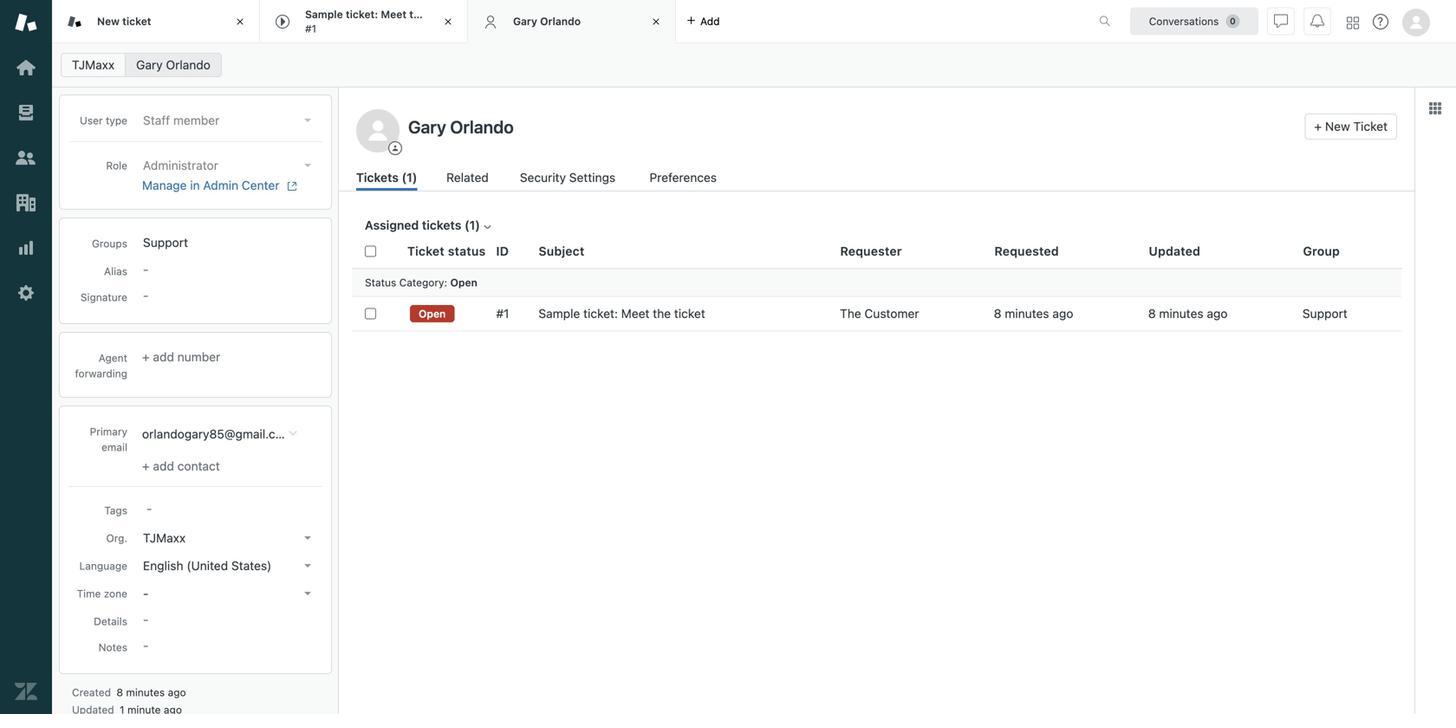Task type: locate. For each thing, give the bounding box(es) containing it.
#1
[[305, 23, 317, 35], [496, 307, 509, 321]]

0 vertical spatial support
[[143, 235, 188, 250]]

get help image
[[1373, 14, 1389, 29]]

1 horizontal spatial new
[[1326, 119, 1351, 134]]

1 horizontal spatial #1
[[496, 307, 509, 321]]

support
[[143, 235, 188, 250], [1303, 307, 1348, 321]]

1 vertical spatial #1
[[496, 307, 509, 321]]

2 vertical spatial add
[[153, 459, 174, 473]]

tjmaxx down new ticket
[[72, 58, 115, 72]]

time zone
[[77, 588, 127, 600]]

2 vertical spatial +
[[142, 459, 150, 473]]

2 8 minutes ago from the left
[[1149, 307, 1228, 321]]

the
[[840, 307, 862, 321]]

open down category on the top left
[[419, 308, 446, 320]]

arrow down image inside the english (united states) 'button'
[[304, 564, 311, 568]]

1 horizontal spatial ticket
[[1354, 119, 1388, 134]]

0 horizontal spatial gary
[[136, 58, 163, 72]]

settings
[[569, 170, 616, 185]]

sample ticket: meet the ticket link
[[539, 306, 706, 322]]

alias
[[104, 265, 127, 277]]

0 horizontal spatial ticket
[[122, 15, 151, 27]]

close image inside gary orlando tab
[[648, 13, 665, 30]]

assigned
[[365, 218, 419, 232]]

1 vertical spatial tjmaxx
[[143, 531, 186, 545]]

#1 inside the sample ticket: meet the ticket #1
[[305, 23, 317, 35]]

minutes down requested
[[1005, 307, 1050, 321]]

8
[[994, 307, 1002, 321], [1149, 307, 1156, 321], [116, 687, 123, 699]]

get started image
[[15, 56, 37, 79]]

tags
[[104, 505, 127, 517]]

1 vertical spatial open
[[419, 308, 446, 320]]

0 horizontal spatial meet
[[381, 8, 407, 20]]

the inside grid
[[653, 307, 671, 321]]

1 vertical spatial gary orlando
[[136, 58, 211, 72]]

0 horizontal spatial sample
[[305, 8, 343, 20]]

1 horizontal spatial support
[[1303, 307, 1348, 321]]

0 horizontal spatial 8 minutes ago
[[994, 307, 1074, 321]]

tab
[[260, 0, 468, 43]]

gary orlando link
[[125, 53, 222, 77]]

zendesk products image
[[1347, 17, 1360, 29]]

1 vertical spatial add
[[153, 350, 174, 364]]

signature
[[80, 291, 127, 303]]

0 horizontal spatial support
[[143, 235, 188, 250]]

tjmaxx
[[72, 58, 115, 72], [143, 531, 186, 545]]

0 vertical spatial orlando
[[540, 15, 581, 27]]

None text field
[[403, 114, 1298, 140]]

arrow down image up arrow down image
[[304, 119, 311, 122]]

arrow down image right states)
[[304, 564, 311, 568]]

views image
[[15, 101, 37, 124]]

0 vertical spatial ticket:
[[346, 8, 378, 20]]

1 vertical spatial meet
[[621, 307, 650, 321]]

8 right created
[[116, 687, 123, 699]]

requested
[[995, 244, 1059, 258]]

2 horizontal spatial 8
[[1149, 307, 1156, 321]]

1 horizontal spatial close image
[[648, 13, 665, 30]]

customers image
[[15, 147, 37, 169]]

0 horizontal spatial #1
[[305, 23, 317, 35]]

2 arrow down image from the top
[[304, 537, 311, 540]]

arrow down image down the english (united states) 'button'
[[304, 592, 311, 596]]

8 down updated
[[1149, 307, 1156, 321]]

1 horizontal spatial (1)
[[465, 218, 480, 232]]

grid containing ticket status
[[339, 234, 1415, 714]]

#1 down the 'id' on the top left of the page
[[496, 307, 509, 321]]

0 vertical spatial gary orlando
[[513, 15, 581, 27]]

sample inside the sample ticket: meet the ticket #1
[[305, 8, 343, 20]]

sample down "subject"
[[539, 307, 580, 321]]

(united
[[187, 559, 228, 573]]

1 8 minutes ago from the left
[[994, 307, 1074, 321]]

1 vertical spatial ticket
[[408, 244, 445, 258]]

0 horizontal spatial tjmaxx
[[72, 58, 115, 72]]

1 vertical spatial +
[[142, 350, 150, 364]]

security settings
[[520, 170, 616, 185]]

1 horizontal spatial gary
[[513, 15, 538, 27]]

0 horizontal spatial ago
[[168, 687, 186, 699]]

english
[[143, 559, 183, 573]]

1 horizontal spatial orlando
[[540, 15, 581, 27]]

0 vertical spatial add
[[701, 15, 720, 27]]

arrow down image for tjmaxx
[[304, 537, 311, 540]]

sample for sample ticket: meet the ticket #1
[[305, 8, 343, 20]]

primary email
[[90, 426, 127, 453]]

the customer
[[840, 307, 920, 321]]

orlando inside secondary element
[[166, 58, 211, 72]]

2 close image from the left
[[648, 13, 665, 30]]

gary orlando tab
[[468, 0, 676, 43]]

the
[[409, 8, 426, 20], [653, 307, 671, 321]]

member
[[173, 113, 220, 127]]

ticket status
[[408, 244, 486, 258]]

1 horizontal spatial the
[[653, 307, 671, 321]]

user type
[[80, 114, 127, 127]]

manage in admin center link
[[142, 178, 311, 193]]

admin
[[203, 178, 239, 192]]

open right :
[[450, 276, 478, 289]]

agent
[[99, 352, 127, 364]]

0 vertical spatial the
[[409, 8, 426, 20]]

admin image
[[15, 282, 37, 304]]

tickets (1) link
[[356, 168, 417, 191]]

+ for + add contact
[[142, 459, 150, 473]]

arrow down image for english (united states)
[[304, 564, 311, 568]]

related
[[447, 170, 489, 185]]

arrow down image inside - button
[[304, 592, 311, 596]]

close image inside tab
[[440, 13, 457, 30]]

ticket: for sample ticket: meet the ticket #1
[[346, 8, 378, 20]]

add left contact
[[153, 459, 174, 473]]

1 horizontal spatial 8
[[994, 307, 1002, 321]]

8 minutes ago down updated
[[1149, 307, 1228, 321]]

0 vertical spatial +
[[1315, 119, 1322, 134]]

8 down requested
[[994, 307, 1002, 321]]

0 horizontal spatial (1)
[[402, 170, 417, 185]]

add up secondary element
[[701, 15, 720, 27]]

gary orlando
[[513, 15, 581, 27], [136, 58, 211, 72]]

sample right close icon
[[305, 8, 343, 20]]

ticket inside the sample ticket: meet the ticket #1
[[429, 8, 458, 20]]

ticket for sample ticket: meet the ticket
[[674, 307, 706, 321]]

+ add contact
[[142, 459, 220, 473]]

arrow down image for staff member
[[304, 119, 311, 122]]

gary
[[513, 15, 538, 27], [136, 58, 163, 72]]

1 vertical spatial orlando
[[166, 58, 211, 72]]

group
[[1304, 244, 1341, 258]]

open
[[450, 276, 478, 289], [419, 308, 446, 320]]

tjmaxx link
[[61, 53, 126, 77]]

ticket: inside the sample ticket: meet the ticket #1
[[346, 8, 378, 20]]

1 horizontal spatial sample
[[539, 307, 580, 321]]

sample ticket: meet the ticket
[[539, 307, 706, 321]]

subject
[[539, 244, 585, 258]]

apps image
[[1429, 101, 1443, 115]]

new
[[97, 15, 120, 27], [1326, 119, 1351, 134]]

add for add number
[[153, 350, 174, 364]]

1 close image from the left
[[440, 13, 457, 30]]

+ new ticket button
[[1305, 114, 1398, 140]]

#1 right close icon
[[305, 23, 317, 35]]

minutes
[[1005, 307, 1050, 321], [1160, 307, 1204, 321], [126, 687, 165, 699]]

+ inside button
[[1315, 119, 1322, 134]]

0 horizontal spatial open
[[419, 308, 446, 320]]

1 horizontal spatial meet
[[621, 307, 650, 321]]

grid
[[339, 234, 1415, 714]]

0 vertical spatial sample
[[305, 8, 343, 20]]

support down group
[[1303, 307, 1348, 321]]

primary
[[90, 426, 127, 438]]

arrow down image down - field
[[304, 537, 311, 540]]

role
[[106, 160, 127, 172]]

1 horizontal spatial ticket
[[429, 8, 458, 20]]

id
[[496, 244, 509, 258]]

1 horizontal spatial minutes
[[1005, 307, 1050, 321]]

new inside tab
[[97, 15, 120, 27]]

1 arrow down image from the top
[[304, 119, 311, 122]]

+
[[1315, 119, 1322, 134], [142, 350, 150, 364], [142, 459, 150, 473]]

minutes down updated
[[1160, 307, 1204, 321]]

(1) right tickets
[[402, 170, 417, 185]]

new ticket
[[97, 15, 151, 27]]

ticket: for sample ticket: meet the ticket
[[584, 307, 618, 321]]

1 vertical spatial ticket:
[[584, 307, 618, 321]]

0 horizontal spatial new
[[97, 15, 120, 27]]

related link
[[447, 168, 491, 191]]

0 horizontal spatial close image
[[440, 13, 457, 30]]

arrow down image
[[304, 119, 311, 122], [304, 537, 311, 540], [304, 564, 311, 568], [304, 592, 311, 596]]

sample
[[305, 8, 343, 20], [539, 307, 580, 321]]

states)
[[231, 559, 272, 573]]

center
[[242, 178, 280, 192]]

0 horizontal spatial ticket:
[[346, 8, 378, 20]]

close image
[[440, 13, 457, 30], [648, 13, 665, 30]]

status
[[448, 244, 486, 258]]

1 vertical spatial the
[[653, 307, 671, 321]]

zendesk image
[[15, 681, 37, 703]]

1 vertical spatial sample
[[539, 307, 580, 321]]

arrow down image inside staff member button
[[304, 119, 311, 122]]

add for add contact
[[153, 459, 174, 473]]

1 horizontal spatial tjmaxx
[[143, 531, 186, 545]]

gary inside secondary element
[[136, 58, 163, 72]]

1 horizontal spatial 8 minutes ago
[[1149, 307, 1228, 321]]

arrow down image inside tjmaxx 'button'
[[304, 537, 311, 540]]

0 vertical spatial meet
[[381, 8, 407, 20]]

1 vertical spatial support
[[1303, 307, 1348, 321]]

user
[[80, 114, 103, 127]]

0 vertical spatial tjmaxx
[[72, 58, 115, 72]]

0 horizontal spatial orlando
[[166, 58, 211, 72]]

1 vertical spatial (1)
[[465, 218, 480, 232]]

ticket
[[1354, 119, 1388, 134], [408, 244, 445, 258]]

0 vertical spatial new
[[97, 15, 120, 27]]

minutes right created
[[126, 687, 165, 699]]

+ new ticket
[[1315, 119, 1388, 134]]

1 horizontal spatial ticket:
[[584, 307, 618, 321]]

0 horizontal spatial ticket
[[408, 244, 445, 258]]

english (united states) button
[[138, 554, 318, 578]]

1 horizontal spatial gary orlando
[[513, 15, 581, 27]]

ticket
[[429, 8, 458, 20], [122, 15, 151, 27], [674, 307, 706, 321]]

tjmaxx up english
[[143, 531, 186, 545]]

email
[[102, 441, 127, 453]]

1 vertical spatial gary
[[136, 58, 163, 72]]

1 horizontal spatial open
[[450, 276, 478, 289]]

meet for sample ticket: meet the ticket #1
[[381, 8, 407, 20]]

meet
[[381, 8, 407, 20], [621, 307, 650, 321]]

1 vertical spatial new
[[1326, 119, 1351, 134]]

2 horizontal spatial minutes
[[1160, 307, 1204, 321]]

0 vertical spatial (1)
[[402, 170, 417, 185]]

tickets
[[356, 170, 399, 185]]

meet inside the sample ticket: meet the ticket #1
[[381, 8, 407, 20]]

None checkbox
[[365, 308, 376, 320]]

tjmaxx button
[[138, 526, 318, 551]]

the inside the sample ticket: meet the ticket #1
[[409, 8, 426, 20]]

3 arrow down image from the top
[[304, 564, 311, 568]]

(1) up status
[[465, 218, 480, 232]]

0 vertical spatial #1
[[305, 23, 317, 35]]

0 horizontal spatial the
[[409, 8, 426, 20]]

add left number
[[153, 350, 174, 364]]

add inside add popup button
[[701, 15, 720, 27]]

arrow down image for -
[[304, 592, 311, 596]]

2 horizontal spatial ticket
[[674, 307, 706, 321]]

ticket:
[[346, 8, 378, 20], [584, 307, 618, 321]]

8 minutes ago down requested
[[994, 307, 1074, 321]]

support right groups
[[143, 235, 188, 250]]

4 arrow down image from the top
[[304, 592, 311, 596]]

meet for sample ticket: meet the ticket
[[621, 307, 650, 321]]

org.
[[106, 532, 127, 544]]

0 horizontal spatial gary orlando
[[136, 58, 211, 72]]

0 vertical spatial gary
[[513, 15, 538, 27]]

the for sample ticket: meet the ticket #1
[[409, 8, 426, 20]]

tjmaxx inside 'button'
[[143, 531, 186, 545]]

0 vertical spatial ticket
[[1354, 119, 1388, 134]]

add
[[701, 15, 720, 27], [153, 350, 174, 364], [153, 459, 174, 473]]

0 vertical spatial open
[[450, 276, 478, 289]]



Task type: vqa. For each thing, say whether or not it's contained in the screenshot.
add for add number
yes



Task type: describe. For each thing, give the bounding box(es) containing it.
contact
[[178, 459, 220, 473]]

forwarding
[[75, 368, 127, 380]]

security
[[520, 170, 566, 185]]

staff member
[[143, 113, 220, 127]]

tabs tab list
[[52, 0, 1081, 43]]

new inside button
[[1326, 119, 1351, 134]]

Select All Tickets checkbox
[[365, 246, 376, 257]]

zone
[[104, 588, 127, 600]]

gary orlando inside gary orlando link
[[136, 58, 211, 72]]

orlando inside tab
[[540, 15, 581, 27]]

administrator button
[[138, 153, 318, 178]]

ticket inside button
[[1354, 119, 1388, 134]]

- button
[[138, 582, 318, 606]]

status category : open
[[365, 276, 478, 289]]

groups
[[92, 238, 127, 250]]

conversations
[[1149, 15, 1219, 27]]

close image for gary orlando tab
[[648, 13, 665, 30]]

button displays agent's chat status as invisible. image
[[1275, 14, 1288, 28]]

close image for tab at the left of the page containing sample ticket: meet the ticket
[[440, 13, 457, 30]]

conversations button
[[1131, 7, 1259, 35]]

notifications image
[[1311, 14, 1325, 28]]

1 horizontal spatial ago
[[1053, 307, 1074, 321]]

notes
[[98, 642, 127, 654]]

staff member button
[[138, 108, 318, 133]]

in
[[190, 178, 200, 192]]

administrator
[[143, 158, 218, 173]]

details
[[94, 616, 127, 628]]

customer
[[865, 307, 920, 321]]

status
[[365, 276, 396, 289]]

created
[[72, 687, 111, 699]]

sample for sample ticket: meet the ticket
[[539, 307, 580, 321]]

preferences
[[650, 170, 717, 185]]

requester
[[841, 244, 902, 258]]

secondary element
[[52, 48, 1457, 82]]

created 8 minutes ago
[[72, 687, 186, 699]]

zendesk support image
[[15, 11, 37, 34]]

add button
[[676, 0, 730, 42]]

number
[[178, 350, 220, 364]]

- field
[[140, 499, 318, 518]]

new ticket tab
[[52, 0, 260, 43]]

-
[[143, 587, 149, 601]]

orlandogary85@gmail.com
[[142, 427, 293, 441]]

updated
[[1149, 244, 1201, 258]]

+ for + add number
[[142, 350, 150, 364]]

ticket inside new ticket tab
[[122, 15, 151, 27]]

category
[[399, 276, 444, 289]]

language
[[79, 560, 127, 572]]

gary inside tab
[[513, 15, 538, 27]]

ticket for sample ticket: meet the ticket #1
[[429, 8, 458, 20]]

sample ticket: meet the ticket #1
[[305, 8, 458, 35]]

preferences link
[[650, 168, 720, 191]]

0 horizontal spatial 8
[[116, 687, 123, 699]]

agent forwarding
[[75, 352, 127, 380]]

2 horizontal spatial ago
[[1207, 307, 1228, 321]]

english (united states)
[[143, 559, 272, 573]]

organizations image
[[15, 192, 37, 214]]

:
[[444, 276, 447, 289]]

0 horizontal spatial minutes
[[126, 687, 165, 699]]

gary orlando inside gary orlando tab
[[513, 15, 581, 27]]

tickets
[[422, 218, 462, 232]]

tjmaxx inside secondary element
[[72, 58, 115, 72]]

manage in admin center
[[142, 178, 280, 192]]

+ for + new ticket
[[1315, 119, 1322, 134]]

manage
[[142, 178, 187, 192]]

tickets (1)
[[356, 170, 417, 185]]

reporting image
[[15, 237, 37, 259]]

arrow down image
[[304, 164, 311, 167]]

main element
[[0, 0, 52, 714]]

assigned tickets (1)
[[365, 218, 480, 232]]

+ add number
[[142, 350, 220, 364]]

security settings link
[[520, 168, 621, 191]]

the for sample ticket: meet the ticket
[[653, 307, 671, 321]]

time
[[77, 588, 101, 600]]

tab containing sample ticket: meet the ticket
[[260, 0, 468, 43]]

staff
[[143, 113, 170, 127]]

close image
[[232, 13, 249, 30]]

type
[[106, 114, 127, 127]]



